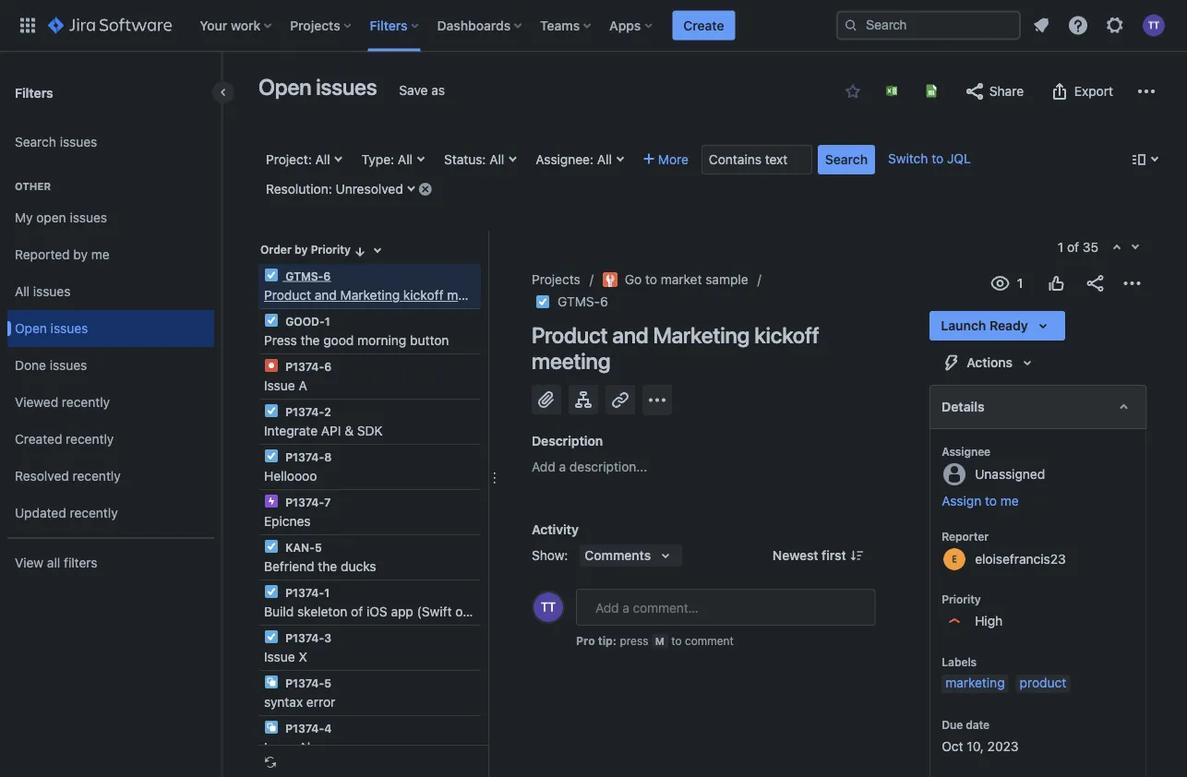 Task type: vqa. For each thing, say whether or not it's contained in the screenshot.
first P1374- from the bottom of the page
yes



Task type: describe. For each thing, give the bounding box(es) containing it.
flutter)
[[471, 604, 515, 619]]

notifications image
[[1030, 14, 1052, 36]]

description...
[[570, 459, 647, 475]]

project:
[[266, 152, 312, 167]]

newest first image
[[850, 548, 865, 563]]

or
[[455, 604, 468, 619]]

0 vertical spatial 1
[[1058, 240, 1064, 255]]

p1374- for helloooo
[[285, 450, 324, 463]]

as
[[431, 83, 445, 98]]

eloisefrancis23
[[975, 551, 1065, 566]]

viewed
[[15, 395, 58, 410]]

by for order
[[295, 243, 308, 256]]

type: all
[[362, 152, 413, 167]]

syntax error
[[264, 695, 335, 710]]

other
[[15, 180, 51, 192]]

share link
[[955, 77, 1033, 106]]

add app image
[[646, 389, 668, 411]]

0 horizontal spatial product and marketing kickoff meeting
[[264, 288, 495, 303]]

p1374-2
[[282, 405, 331, 418]]

search for search issues
[[15, 134, 56, 150]]

assignee: all
[[536, 152, 612, 167]]

activity
[[532, 522, 579, 537]]

project: all
[[266, 152, 330, 167]]

teams
[[540, 18, 580, 33]]

switch to jql link
[[888, 151, 971, 166]]

resolved recently
[[15, 469, 121, 484]]

subtask image
[[264, 720, 279, 735]]

small image inside order by priority link
[[353, 244, 367, 259]]

good-
[[285, 315, 325, 328]]

button
[[410, 333, 449, 348]]

p1374- for build skeleton of ios app (swift or flutter)
[[285, 586, 324, 599]]

your work
[[200, 18, 261, 33]]

resolved recently link
[[7, 458, 214, 495]]

recently for updated recently
[[70, 506, 118, 521]]

0 vertical spatial small image
[[846, 84, 860, 99]]

good-1
[[282, 315, 330, 328]]

1 horizontal spatial of
[[1067, 240, 1079, 255]]

my open issues link
[[7, 199, 214, 236]]

issue for issue abc
[[264, 740, 295, 755]]

recently for created recently
[[66, 432, 114, 447]]

all issues
[[15, 284, 71, 299]]

newest first button
[[762, 545, 876, 567]]

export button
[[1040, 77, 1123, 106]]

1 for press the good morning button
[[325, 315, 330, 328]]

newest first
[[773, 548, 846, 563]]

issue for issue x
[[264, 649, 295, 665]]

1 horizontal spatial gtms-6
[[558, 294, 608, 309]]

0 vertical spatial product
[[264, 288, 311, 303]]

0 horizontal spatial of
[[351, 604, 363, 619]]

5 for the
[[315, 541, 322, 554]]

save as button
[[390, 76, 454, 105]]

kan-5
[[282, 541, 322, 554]]

1 vertical spatial kickoff
[[754, 322, 819, 348]]

projects for projects popup button
[[290, 18, 340, 33]]

morning
[[357, 333, 406, 348]]

task image for befriend the ducks
[[264, 539, 279, 554]]

p1374- for epicnes
[[285, 496, 324, 509]]

banner containing your work
[[0, 0, 1187, 52]]

open issues inside other group
[[15, 321, 88, 336]]

filters button
[[364, 11, 426, 40]]

issues down projects popup button
[[316, 74, 377, 100]]

status:
[[444, 152, 486, 167]]

0 horizontal spatial gtms-
[[285, 270, 323, 282]]

marketing
[[945, 675, 1004, 691]]

befriend
[[264, 559, 314, 574]]

1 horizontal spatial open issues
[[258, 74, 377, 100]]

updated recently
[[15, 506, 118, 521]]

order by priority
[[260, 243, 351, 256]]

p1374- for integrate api & sdk
[[285, 405, 324, 418]]

recently for resolved recently
[[73, 469, 121, 484]]

done
[[15, 358, 46, 373]]

issues for done issues link
[[50, 358, 87, 373]]

copy link to issue image
[[605, 294, 619, 308]]

6 for a
[[324, 360, 332, 373]]

your
[[200, 18, 227, 33]]

oct
[[941, 739, 963, 754]]

0 vertical spatial marketing
[[340, 288, 400, 303]]

filters
[[64, 555, 97, 571]]

your profile and settings image
[[1143, 14, 1165, 36]]

switch
[[888, 151, 928, 166]]

view all filters
[[15, 555, 97, 571]]

high
[[975, 613, 1002, 629]]

create button
[[672, 11, 735, 40]]

reporter
[[941, 530, 988, 543]]

projects button
[[285, 11, 359, 40]]

done issues link
[[7, 347, 214, 384]]

5 for error
[[324, 677, 331, 690]]

appswitcher icon image
[[17, 14, 39, 36]]

me for assign to me
[[1000, 493, 1018, 509]]

help image
[[1067, 14, 1089, 36]]

assignee:
[[536, 152, 594, 167]]

link issues, web pages, and more image
[[609, 389, 631, 411]]

labels
[[941, 655, 976, 668]]

assign
[[941, 493, 981, 509]]

task image for press the good morning button
[[264, 313, 279, 328]]

m
[[655, 635, 665, 647]]

(swift
[[417, 604, 452, 619]]

not available - this is the first issue image
[[1110, 241, 1124, 256]]

0 horizontal spatial kickoff
[[403, 288, 443, 303]]

go to market sample link
[[603, 269, 748, 291]]

product link
[[1016, 675, 1070, 693]]

all for type: all
[[398, 152, 413, 167]]

1 horizontal spatial priority
[[941, 593, 981, 606]]

viewed recently
[[15, 395, 110, 410]]

reported by me
[[15, 247, 110, 262]]

syntax
[[264, 695, 303, 710]]

updated
[[15, 506, 66, 521]]

by for reported
[[73, 247, 88, 262]]

1 vertical spatial and
[[612, 322, 649, 348]]

other group
[[7, 161, 214, 537]]

actions
[[966, 355, 1012, 370]]

save as
[[399, 83, 445, 98]]

attach image
[[535, 389, 558, 411]]

search image
[[844, 18, 859, 33]]

good
[[323, 333, 354, 348]]

date
[[965, 718, 989, 731]]

p1374- for issue a
[[285, 360, 324, 373]]

jql
[[947, 151, 971, 166]]

teams button
[[535, 11, 598, 40]]

order
[[260, 243, 292, 256]]

my
[[15, 210, 33, 225]]

1 horizontal spatial meeting
[[532, 348, 610, 374]]

1 vertical spatial 6
[[600, 294, 608, 309]]

task image for product and marketing kickoff meeting
[[264, 268, 279, 282]]

p1374-4
[[282, 722, 332, 735]]

epicnes
[[264, 514, 311, 529]]

launch ready
[[940, 318, 1028, 333]]

show:
[[532, 548, 568, 563]]

launch ready button
[[929, 311, 1065, 341]]

0 vertical spatial and
[[315, 288, 337, 303]]

due date oct 10, 2023
[[941, 718, 1018, 754]]

open in google sheets image
[[924, 84, 939, 98]]

task image for issue x
[[264, 630, 279, 644]]

&
[[345, 423, 354, 438]]

1 horizontal spatial product
[[532, 322, 608, 348]]

share
[[989, 84, 1024, 99]]

projects for projects link
[[532, 272, 580, 287]]

actions button
[[929, 348, 1049, 378]]

created
[[15, 432, 62, 447]]

issues right open
[[70, 210, 107, 225]]

reported by me link
[[7, 236, 214, 273]]

app
[[391, 604, 413, 619]]

resolution: unresolved
[[266, 181, 403, 197]]



Task type: locate. For each thing, give the bounding box(es) containing it.
product down gtms-6 link at the top of the page
[[532, 322, 608, 348]]

to for go
[[645, 272, 657, 287]]

open
[[36, 210, 66, 225]]

1 horizontal spatial kickoff
[[754, 322, 819, 348]]

search inside 'link'
[[15, 134, 56, 150]]

vote options: no one has voted for this issue yet. image
[[1045, 272, 1067, 294]]

recently inside 'link'
[[73, 469, 121, 484]]

me for reported by me
[[91, 247, 110, 262]]

add a description...
[[532, 459, 647, 475]]

open inside other group
[[15, 321, 47, 336]]

created recently
[[15, 432, 114, 447]]

projects right work
[[290, 18, 340, 33]]

api
[[321, 423, 341, 438]]

created recently link
[[7, 421, 214, 458]]

issue a
[[264, 378, 307, 393]]

filters up search issues
[[15, 85, 53, 100]]

1 vertical spatial marketing
[[653, 322, 750, 348]]

0 horizontal spatial me
[[91, 247, 110, 262]]

details
[[941, 399, 984, 414]]

1 p1374- from the top
[[285, 360, 324, 373]]

p1374- for syntax error
[[285, 677, 324, 690]]

error
[[306, 695, 335, 710]]

search up other
[[15, 134, 56, 150]]

p1374- up a
[[285, 360, 324, 373]]

go to market sample image
[[603, 272, 617, 287]]

labels pin to top. only you can see pinned fields. image
[[980, 655, 995, 669]]

1 horizontal spatial search
[[825, 152, 868, 167]]

open up done
[[15, 321, 47, 336]]

issues for the open issues link
[[50, 321, 88, 336]]

recently down viewed recently link
[[66, 432, 114, 447]]

ready
[[989, 318, 1028, 333]]

remove criteria image
[[418, 181, 433, 196]]

the left the "ducks"
[[318, 559, 337, 574]]

1 horizontal spatial and
[[612, 322, 649, 348]]

1 horizontal spatial product and marketing kickoff meeting
[[532, 322, 819, 374]]

0 vertical spatial search
[[15, 134, 56, 150]]

issue for issue a
[[264, 378, 295, 393]]

first
[[822, 548, 846, 563]]

5 p1374- from the top
[[285, 586, 324, 599]]

the
[[301, 333, 320, 348], [318, 559, 337, 574]]

5 up error
[[324, 677, 331, 690]]

build
[[264, 604, 294, 619]]

8
[[324, 450, 332, 463]]

0 horizontal spatial marketing
[[340, 288, 400, 303]]

abc
[[299, 740, 322, 755]]

1 for build skeleton of ios app (swift or flutter)
[[324, 586, 330, 599]]

6 for and
[[323, 270, 331, 282]]

issues down reported
[[33, 284, 71, 299]]

sdk
[[357, 423, 383, 438]]

0 horizontal spatial 5
[[315, 541, 322, 554]]

1 of 35
[[1058, 240, 1099, 255]]

6 down good
[[324, 360, 332, 373]]

marketing link
[[941, 675, 1008, 693]]

1 horizontal spatial marketing
[[653, 322, 750, 348]]

small image
[[846, 84, 860, 99], [353, 244, 367, 259]]

0 vertical spatial kickoff
[[403, 288, 443, 303]]

0 vertical spatial priority
[[311, 243, 351, 256]]

1 vertical spatial 5
[[324, 677, 331, 690]]

all up resolution: unresolved
[[315, 152, 330, 167]]

to for assign
[[985, 493, 997, 509]]

task image down order
[[264, 268, 279, 282]]

and down copy link to issue icon on the top right of page
[[612, 322, 649, 348]]

issue down the bug image
[[264, 378, 295, 393]]

reported
[[15, 247, 70, 262]]

skeleton
[[297, 604, 347, 619]]

task image
[[264, 403, 279, 418], [264, 539, 279, 554], [264, 584, 279, 599]]

assignee
[[941, 445, 990, 458]]

p1374- up helloooo
[[285, 450, 324, 463]]

filters inside 'popup button'
[[370, 18, 408, 33]]

search issues link
[[7, 124, 214, 161]]

1 left 35
[[1058, 240, 1064, 255]]

p1374- for issue x
[[285, 631, 324, 644]]

0 horizontal spatial by
[[73, 247, 88, 262]]

all
[[47, 555, 60, 571]]

1 horizontal spatial me
[[1000, 493, 1018, 509]]

to right go
[[645, 272, 657, 287]]

p1374- up skeleton
[[285, 586, 324, 599]]

0 horizontal spatial search
[[15, 134, 56, 150]]

0 vertical spatial projects
[[290, 18, 340, 33]]

0 vertical spatial open issues
[[258, 74, 377, 100]]

all down reported
[[15, 284, 30, 299]]

task image for helloooo
[[264, 449, 279, 463]]

to inside button
[[985, 493, 997, 509]]

1 vertical spatial me
[[1000, 493, 1018, 509]]

search left switch
[[825, 152, 868, 167]]

of left 35
[[1067, 240, 1079, 255]]

0 vertical spatial meeting
[[447, 288, 495, 303]]

task image up helloooo
[[264, 449, 279, 463]]

p1374-5
[[282, 677, 331, 690]]

small image right order by priority
[[353, 244, 367, 259]]

search
[[15, 134, 56, 150], [825, 152, 868, 167]]

unassigned
[[975, 466, 1045, 481]]

5
[[315, 541, 322, 554], [324, 677, 331, 690]]

all right assignee:
[[597, 152, 612, 167]]

me down unassigned
[[1000, 493, 1018, 509]]

5 up befriend the ducks
[[315, 541, 322, 554]]

task image up build
[[264, 584, 279, 599]]

0 horizontal spatial small image
[[353, 244, 367, 259]]

issues for all issues link
[[33, 284, 71, 299]]

0 vertical spatial gtms-
[[285, 270, 323, 282]]

6 p1374- from the top
[[285, 631, 324, 644]]

p1374- up abc at bottom left
[[285, 722, 324, 735]]

apps
[[609, 18, 641, 33]]

7 p1374- from the top
[[285, 677, 324, 690]]

1 task image from the top
[[264, 403, 279, 418]]

details element
[[929, 385, 1147, 429]]

1 vertical spatial of
[[351, 604, 363, 619]]

open
[[258, 74, 311, 100], [15, 321, 47, 336]]

2023
[[987, 739, 1018, 754]]

open issues up done issues
[[15, 321, 88, 336]]

4
[[324, 722, 332, 735]]

all right type:
[[398, 152, 413, 167]]

3
[[324, 631, 331, 644]]

7
[[324, 496, 331, 509]]

priority right order
[[311, 243, 351, 256]]

product up good-
[[264, 288, 311, 303]]

1 horizontal spatial open
[[258, 74, 311, 100]]

share image
[[1084, 272, 1106, 294]]

press the good morning button
[[264, 333, 449, 348]]

6 down order by priority link
[[323, 270, 331, 282]]

projects inside popup button
[[290, 18, 340, 33]]

0 horizontal spatial meeting
[[447, 288, 495, 303]]

6 down go to market sample image
[[600, 294, 608, 309]]

and up good-1
[[315, 288, 337, 303]]

all for assignee: all
[[597, 152, 612, 167]]

product and marketing kickoff meeting up "add app" image
[[532, 322, 819, 374]]

1
[[1058, 240, 1064, 255], [325, 315, 330, 328], [324, 586, 330, 599]]

1 vertical spatial meeting
[[532, 348, 610, 374]]

issues up the my open issues
[[60, 134, 97, 150]]

task image for integrate api & sdk
[[264, 403, 279, 418]]

p1374-6
[[282, 360, 332, 373]]

1 vertical spatial gtms-6
[[558, 294, 608, 309]]

p1374- up "epicnes"
[[285, 496, 324, 509]]

task image up befriend
[[264, 539, 279, 554]]

1 up skeleton
[[324, 586, 330, 599]]

open issues
[[258, 74, 377, 100], [15, 321, 88, 336]]

2 vertical spatial issue
[[264, 740, 295, 755]]

gtms-6 down projects link
[[558, 294, 608, 309]]

1 horizontal spatial gtms-
[[558, 294, 600, 309]]

view all filters link
[[7, 545, 214, 582]]

done issues
[[15, 358, 87, 373]]

comments button
[[579, 545, 682, 567]]

0 vertical spatial issue
[[264, 378, 295, 393]]

a
[[299, 378, 307, 393]]

gtms- down order by priority
[[285, 270, 323, 282]]

0 vertical spatial 6
[[323, 270, 331, 282]]

profile image of terry turtle image
[[534, 593, 563, 622]]

0 horizontal spatial filters
[[15, 85, 53, 100]]

next issue 'good-1' ( type 'j' ) image
[[1128, 240, 1143, 255]]

assignee pin to top. only you can see pinned fields. image
[[994, 444, 1009, 459]]

all for status: all
[[489, 152, 504, 167]]

issue left x
[[264, 649, 295, 665]]

settings image
[[1104, 14, 1126, 36]]

p1374-3
[[282, 631, 331, 644]]

issue down subtask icon
[[264, 740, 295, 755]]

1 vertical spatial the
[[318, 559, 337, 574]]

meeting up the add a child issue icon
[[532, 348, 610, 374]]

switch to jql
[[888, 151, 971, 166]]

0 vertical spatial open
[[258, 74, 311, 100]]

1 vertical spatial projects
[[532, 272, 580, 287]]

recently up created recently
[[62, 395, 110, 410]]

to left the jql
[[932, 151, 944, 166]]

0 vertical spatial 5
[[315, 541, 322, 554]]

0 horizontal spatial priority
[[311, 243, 351, 256]]

issue
[[264, 378, 295, 393], [264, 649, 295, 665], [264, 740, 295, 755]]

marketing down the 'go to market sample'
[[653, 322, 750, 348]]

bug image
[[264, 358, 279, 373]]

and
[[315, 288, 337, 303], [612, 322, 649, 348]]

projects
[[290, 18, 340, 33], [532, 272, 580, 287]]

0 horizontal spatial projects
[[290, 18, 340, 33]]

projects up gtms-6 link at the top of the page
[[532, 272, 580, 287]]

0 vertical spatial of
[[1067, 240, 1079, 255]]

1 issue from the top
[[264, 378, 295, 393]]

1 horizontal spatial by
[[295, 243, 308, 256]]

task image for build skeleton of ios app (swift or flutter)
[[264, 584, 279, 599]]

resolution:
[[266, 181, 332, 197]]

pro
[[576, 634, 595, 647]]

the for befriend
[[318, 559, 337, 574]]

issue abc
[[264, 740, 322, 755]]

newest
[[773, 548, 818, 563]]

status: all
[[444, 152, 504, 167]]

0 vertical spatial me
[[91, 247, 110, 262]]

banner
[[0, 0, 1187, 52]]

p1374- up syntax error
[[285, 677, 324, 690]]

1 horizontal spatial 5
[[324, 677, 331, 690]]

go
[[625, 272, 642, 287]]

issues inside 'link'
[[60, 134, 97, 150]]

priority left priority pin to top. only you can see pinned fields. icon
[[941, 593, 981, 606]]

1 up good
[[325, 315, 330, 328]]

0 vertical spatial product and marketing kickoff meeting
[[264, 288, 495, 303]]

2 vertical spatial 1
[[324, 586, 330, 599]]

2 issue from the top
[[264, 649, 295, 665]]

3 issue from the top
[[264, 740, 295, 755]]

1 horizontal spatial small image
[[846, 84, 860, 99]]

Search field
[[836, 11, 1021, 40]]

3 task image from the top
[[264, 584, 279, 599]]

integrate api & sdk
[[264, 423, 383, 438]]

8 p1374- from the top
[[285, 722, 324, 735]]

gtms- down projects link
[[558, 294, 600, 309]]

search for search
[[825, 152, 868, 167]]

2 vertical spatial task image
[[264, 584, 279, 599]]

my open issues
[[15, 210, 107, 225]]

by right reported
[[73, 247, 88, 262]]

0 vertical spatial filters
[[370, 18, 408, 33]]

issues up viewed recently
[[50, 358, 87, 373]]

by right order
[[295, 243, 308, 256]]

0 vertical spatial task image
[[264, 403, 279, 418]]

0 vertical spatial the
[[301, 333, 320, 348]]

1 vertical spatial small image
[[353, 244, 367, 259]]

open in microsoft excel image
[[884, 84, 899, 98]]

Search issues using keywords text field
[[702, 145, 812, 174]]

task image up issue x
[[264, 630, 279, 644]]

me inside reported by me link
[[91, 247, 110, 262]]

the for press
[[301, 333, 320, 348]]

3 p1374- from the top
[[285, 450, 324, 463]]

jira software image
[[48, 14, 172, 36], [48, 14, 172, 36]]

Add a comment… field
[[576, 589, 876, 626]]

of left ios
[[351, 604, 363, 619]]

view
[[15, 555, 44, 571]]

0 horizontal spatial gtms-6
[[282, 270, 331, 282]]

0 horizontal spatial open issues
[[15, 321, 88, 336]]

reporter pin to top. only you can see pinned fields. image
[[992, 529, 1007, 544]]

1 vertical spatial product and marketing kickoff meeting
[[532, 322, 819, 374]]

task image up press
[[264, 313, 279, 328]]

by inside other group
[[73, 247, 88, 262]]

task image
[[264, 268, 279, 282], [535, 294, 550, 309], [264, 313, 279, 328], [264, 449, 279, 463], [264, 630, 279, 644]]

1 horizontal spatial filters
[[370, 18, 408, 33]]

1 vertical spatial task image
[[264, 539, 279, 554]]

all right "status:"
[[489, 152, 504, 167]]

0 horizontal spatial product
[[264, 288, 311, 303]]

type:
[[362, 152, 394, 167]]

recently down created recently link
[[73, 469, 121, 484]]

issues up done issues
[[50, 321, 88, 336]]

recently down resolved recently 'link'
[[70, 506, 118, 521]]

priority pin to top. only you can see pinned fields. image
[[984, 592, 999, 607]]

to for switch
[[932, 151, 944, 166]]

kickoff
[[403, 288, 443, 303], [754, 322, 819, 348]]

meeting up button
[[447, 288, 495, 303]]

filters right projects popup button
[[370, 18, 408, 33]]

epic image
[[264, 494, 279, 509]]

1 vertical spatial open issues
[[15, 321, 88, 336]]

p1374-7
[[282, 496, 331, 509]]

recently for viewed recently
[[62, 395, 110, 410]]

p1374- up integrate
[[285, 405, 324, 418]]

all inside other group
[[15, 284, 30, 299]]

1 vertical spatial open
[[15, 321, 47, 336]]

to right m
[[671, 634, 682, 647]]

marketing inside product and marketing kickoff meeting
[[653, 322, 750, 348]]

open down projects popup button
[[258, 74, 311, 100]]

search inside button
[[825, 152, 868, 167]]

actions image
[[1121, 272, 1143, 294]]

primary element
[[11, 0, 836, 51]]

1 vertical spatial gtms-
[[558, 294, 600, 309]]

issues for search issues 'link'
[[60, 134, 97, 150]]

1 vertical spatial priority
[[941, 593, 981, 606]]

subtask image
[[264, 675, 279, 690]]

marketing up morning
[[340, 288, 400, 303]]

the down good-1
[[301, 333, 320, 348]]

all
[[315, 152, 330, 167], [398, 152, 413, 167], [489, 152, 504, 167], [597, 152, 612, 167], [15, 284, 30, 299]]

p1374- up x
[[285, 631, 324, 644]]

small image left the open in microsoft excel 'image'
[[846, 84, 860, 99]]

1 vertical spatial 1
[[325, 315, 330, 328]]

1 vertical spatial filters
[[15, 85, 53, 100]]

open issues down projects popup button
[[258, 74, 377, 100]]

updated recently link
[[7, 495, 214, 532]]

task image up integrate
[[264, 403, 279, 418]]

1 vertical spatial issue
[[264, 649, 295, 665]]

0 horizontal spatial and
[[315, 288, 337, 303]]

task image down projects link
[[535, 294, 550, 309]]

2 p1374- from the top
[[285, 405, 324, 418]]

0 horizontal spatial open
[[15, 321, 47, 336]]

p1374- for issue abc
[[285, 722, 324, 735]]

gtms-6 down order by priority
[[282, 270, 331, 282]]

pro tip: press m to comment
[[576, 634, 734, 647]]

all for project: all
[[315, 152, 330, 167]]

product and marketing kickoff meeting up morning
[[264, 288, 495, 303]]

1 vertical spatial product
[[532, 322, 608, 348]]

save
[[399, 83, 428, 98]]

add a child issue image
[[572, 389, 595, 411]]

4 p1374- from the top
[[285, 496, 324, 509]]

your work button
[[194, 11, 279, 40]]

p1374-8
[[282, 450, 332, 463]]

1 horizontal spatial projects
[[532, 272, 580, 287]]

2 task image from the top
[[264, 539, 279, 554]]

0 vertical spatial gtms-6
[[282, 270, 331, 282]]

2 vertical spatial 6
[[324, 360, 332, 373]]

priority
[[311, 243, 351, 256], [941, 593, 981, 606]]

befriend the ducks
[[264, 559, 376, 574]]

to right assign
[[985, 493, 997, 509]]

me down my open issues link
[[91, 247, 110, 262]]

assign to me
[[941, 493, 1018, 509]]

1 vertical spatial search
[[825, 152, 868, 167]]

apps button
[[604, 11, 659, 40]]

me inside assign to me button
[[1000, 493, 1018, 509]]



